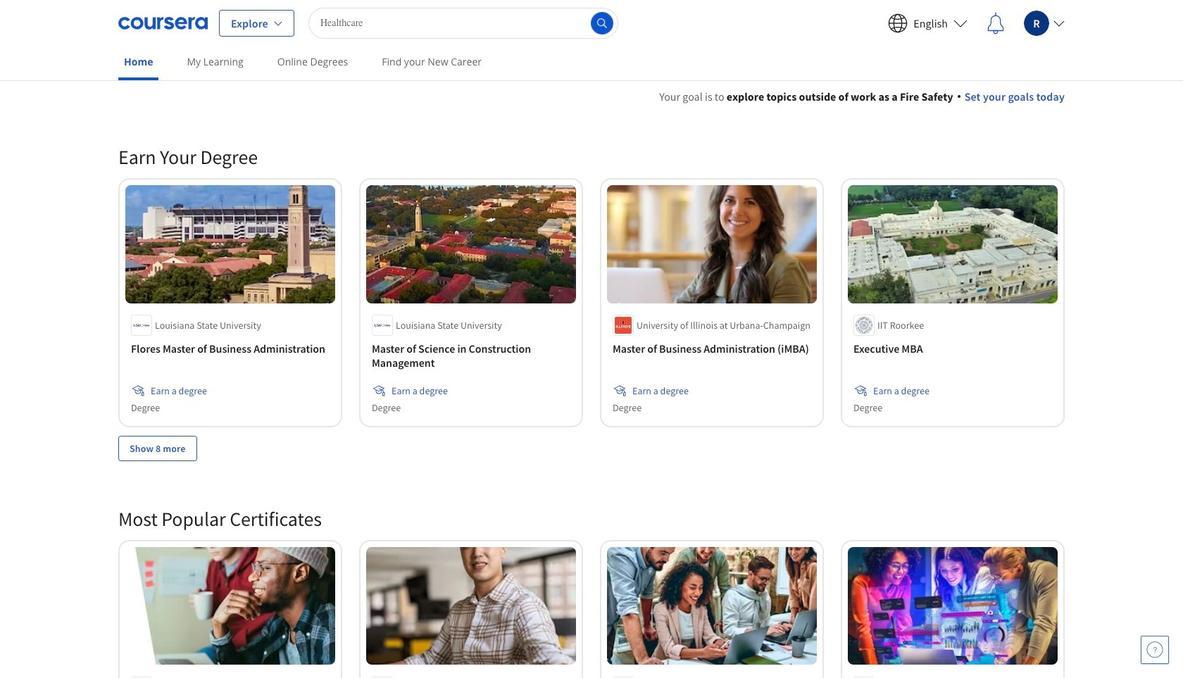 Task type: describe. For each thing, give the bounding box(es) containing it.
most popular certificates collection element
[[110, 484, 1074, 679]]



Task type: vqa. For each thing, say whether or not it's contained in the screenshot.
COURSERA 'image'
yes



Task type: locate. For each thing, give the bounding box(es) containing it.
None search field
[[309, 7, 619, 38]]

What do you want to learn? text field
[[309, 7, 619, 38]]

coursera image
[[118, 12, 208, 34]]

earn your degree collection element
[[110, 122, 1074, 484]]

help center image
[[1147, 642, 1164, 659]]

main content
[[0, 71, 1184, 679]]



